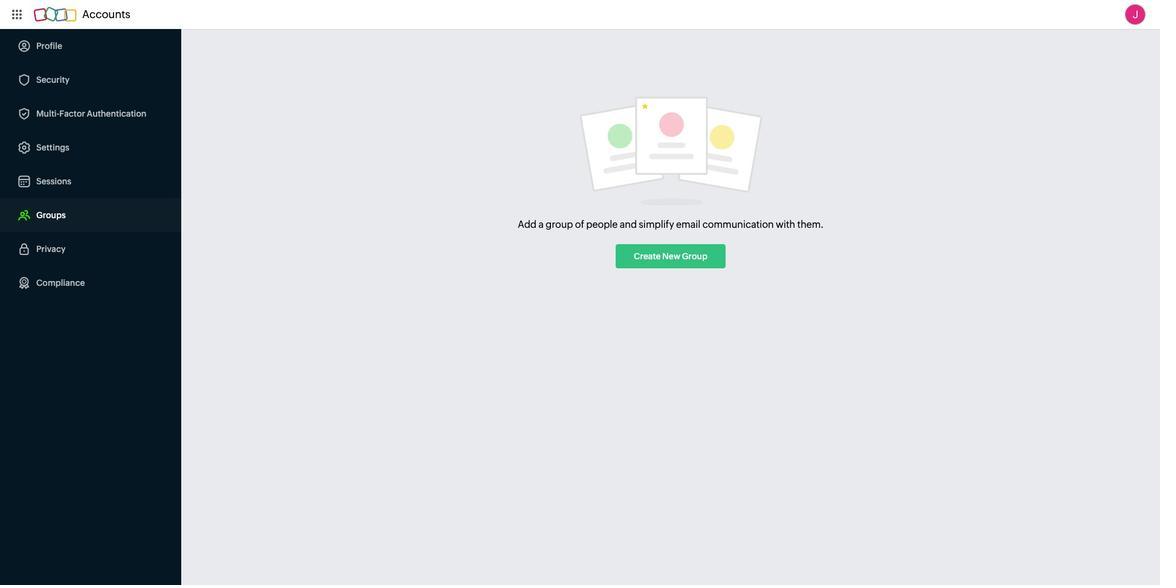 Task type: describe. For each thing, give the bounding box(es) containing it.
multi-
[[36, 109, 59, 119]]

add
[[518, 219, 537, 230]]

communication
[[703, 219, 774, 230]]

a
[[539, 219, 544, 230]]

multi-factor authentication
[[36, 109, 146, 119]]

sessions
[[36, 177, 71, 186]]

simplify
[[639, 219, 675, 230]]

people
[[587, 219, 618, 230]]

group
[[546, 219, 574, 230]]

security
[[36, 75, 70, 85]]

create new group button
[[616, 244, 726, 268]]

add a group of people and simplify email communication with them.
[[518, 219, 824, 230]]

group
[[683, 252, 708, 261]]

factor
[[59, 109, 85, 119]]



Task type: locate. For each thing, give the bounding box(es) containing it.
new
[[663, 252, 681, 261]]

accounts
[[82, 8, 131, 21]]

email
[[677, 219, 701, 230]]

of
[[575, 219, 585, 230]]

settings
[[36, 143, 69, 152]]

profile
[[36, 41, 62, 51]]

and
[[620, 219, 637, 230]]

with
[[776, 219, 796, 230]]

compliance
[[36, 278, 85, 288]]

create
[[634, 252, 661, 261]]

create new group
[[634, 252, 708, 261]]

groups
[[36, 210, 66, 220]]

authentication
[[87, 109, 146, 119]]

privacy
[[36, 244, 66, 254]]

them.
[[798, 219, 824, 230]]



Task type: vqa. For each thing, say whether or not it's contained in the screenshot.
the Add a group of people and simplify email communication with them.
yes



